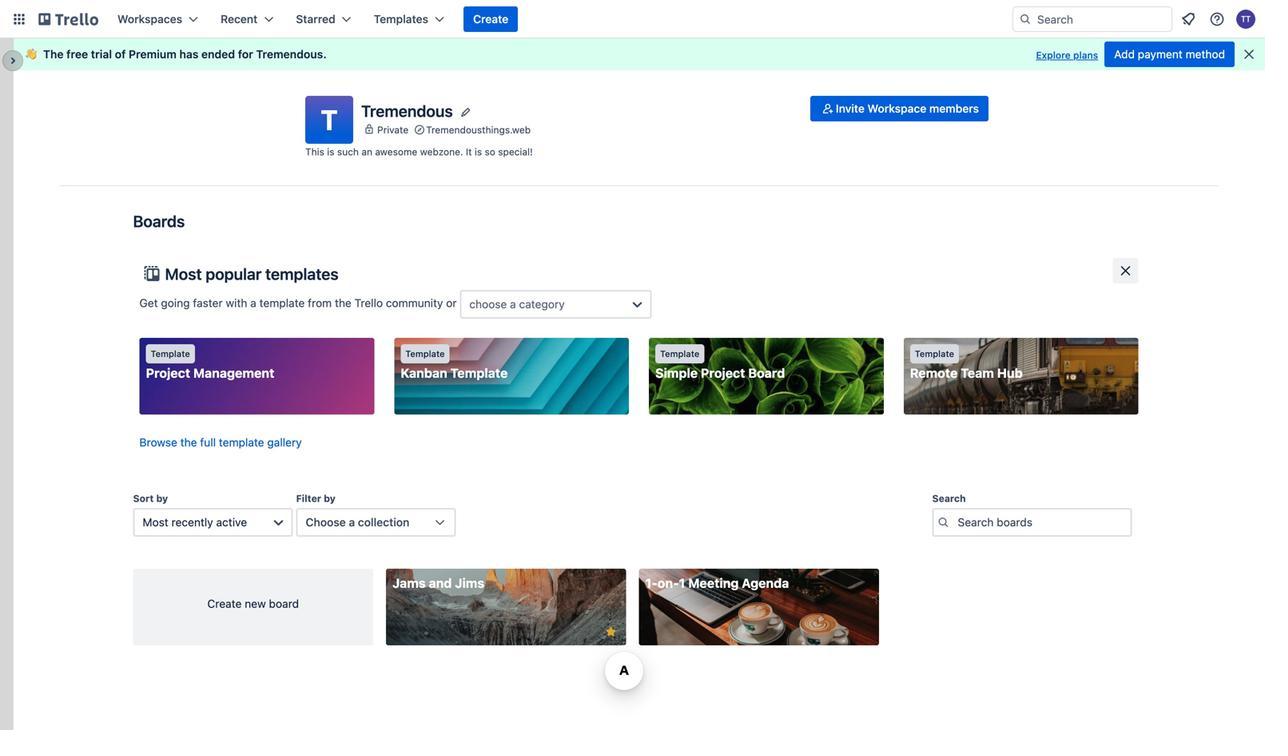 Task type: vqa. For each thing, say whether or not it's contained in the screenshot.
the left the
yes



Task type: describe. For each thing, give the bounding box(es) containing it.
remote
[[910, 366, 958, 381]]

invite
[[836, 102, 865, 115]]

premium
[[129, 48, 177, 61]]

t button
[[305, 96, 353, 144]]

template kanban template
[[401, 349, 508, 381]]

most for most recently active
[[143, 516, 168, 529]]

management
[[193, 366, 274, 381]]

template for remote
[[915, 349, 954, 359]]

recent
[[221, 12, 258, 26]]

full
[[200, 436, 216, 449]]

search image
[[1019, 13, 1032, 26]]

1
[[679, 576, 685, 591]]

gallery
[[267, 436, 302, 449]]

going
[[161, 297, 190, 310]]

filter by
[[296, 493, 336, 504]]

tremendousthings.web link
[[426, 122, 531, 138]]

templates button
[[364, 6, 454, 32]]

workspaces
[[117, 12, 182, 26]]

choose
[[306, 516, 346, 529]]

terry turtle (terryturtle) image
[[1236, 10, 1256, 29]]

such
[[337, 146, 359, 157]]

explore plans button
[[1036, 46, 1098, 65]]

with
[[226, 297, 247, 310]]

recent button
[[211, 6, 283, 32]]

category
[[519, 298, 565, 311]]

payment
[[1138, 48, 1183, 61]]

kanban
[[401, 366, 447, 381]]

and
[[429, 576, 452, 591]]

or
[[446, 297, 457, 310]]

👋 the free trial of premium has ended for tremendous .
[[26, 48, 327, 61]]

template project management
[[146, 349, 274, 381]]

the
[[43, 48, 64, 61]]

community
[[386, 297, 443, 310]]

add
[[1114, 48, 1135, 61]]

has
[[179, 48, 199, 61]]

starred button
[[286, 6, 361, 32]]

it
[[466, 146, 472, 157]]

from
[[308, 297, 332, 310]]

.
[[323, 48, 327, 61]]

most recently active
[[143, 516, 247, 529]]

invite workspace members
[[836, 102, 979, 115]]

filter
[[296, 493, 321, 504]]

webzone.
[[420, 146, 463, 157]]

templates
[[265, 265, 339, 283]]

a for choose a category
[[510, 298, 516, 311]]

1 horizontal spatial tremendous
[[361, 101, 453, 120]]

create new board
[[207, 597, 299, 611]]

👋
[[26, 48, 37, 61]]

by for filter by
[[324, 493, 336, 504]]

hub
[[997, 366, 1023, 381]]

Search text field
[[932, 508, 1132, 537]]

wave image
[[26, 47, 37, 62]]

sort
[[133, 493, 154, 504]]

new
[[245, 597, 266, 611]]

recently
[[171, 516, 213, 529]]

choose a category
[[469, 298, 565, 311]]

1-on-1 meeting agenda link
[[639, 569, 879, 646]]

template right the kanban
[[450, 366, 508, 381]]

sm image
[[820, 101, 836, 117]]

open information menu image
[[1209, 11, 1225, 27]]

an
[[362, 146, 372, 157]]

banner containing 👋
[[13, 38, 1265, 70]]

primary element
[[0, 0, 1265, 38]]

special!
[[498, 146, 533, 157]]

project inside template simple project board
[[701, 366, 745, 381]]

template for kanban
[[405, 349, 445, 359]]

jams
[[392, 576, 426, 591]]

jims
[[455, 576, 484, 591]]

0 horizontal spatial the
[[180, 436, 197, 449]]

this
[[305, 146, 324, 157]]

collection
[[358, 516, 409, 529]]

template for simple
[[660, 349, 700, 359]]



Task type: locate. For each thing, give the bounding box(es) containing it.
so
[[485, 146, 495, 157]]

workspaces button
[[108, 6, 208, 32]]

most
[[165, 265, 202, 283], [143, 516, 168, 529]]

the left full
[[180, 436, 197, 449]]

back to home image
[[38, 6, 98, 32]]

0 vertical spatial template
[[259, 297, 305, 310]]

1-
[[645, 576, 658, 591]]

get going faster with a template from the trello community or
[[139, 297, 460, 310]]

0 vertical spatial the
[[335, 297, 352, 310]]

is right this
[[327, 146, 335, 157]]

1 vertical spatial create
[[207, 597, 242, 611]]

plans
[[1073, 50, 1098, 61]]

1 horizontal spatial the
[[335, 297, 352, 310]]

1 horizontal spatial project
[[701, 366, 745, 381]]

2 is from the left
[[475, 146, 482, 157]]

jams and jims link
[[386, 569, 626, 646]]

1 horizontal spatial by
[[324, 493, 336, 504]]

faster
[[193, 297, 223, 310]]

is right the it
[[475, 146, 482, 157]]

tremendous up private
[[361, 101, 453, 120]]

click to unstar this board. it will be removed from your starred list. image
[[604, 625, 618, 639]]

template
[[259, 297, 305, 310], [219, 436, 264, 449]]

1 vertical spatial template
[[219, 436, 264, 449]]

create for create
[[473, 12, 508, 26]]

template inside template project management
[[151, 349, 190, 359]]

1 project from the left
[[146, 366, 190, 381]]

search
[[932, 493, 966, 504]]

a for choose a collection
[[349, 516, 355, 529]]

1-on-1 meeting agenda
[[645, 576, 789, 591]]

Search field
[[1013, 6, 1172, 32]]

get
[[139, 297, 158, 310]]

template for project
[[151, 349, 190, 359]]

browse
[[139, 436, 177, 449]]

by for sort by
[[156, 493, 168, 504]]

popular
[[206, 265, 262, 283]]

method
[[1186, 48, 1225, 61]]

create inside button
[[473, 12, 508, 26]]

0 notifications image
[[1179, 10, 1198, 29]]

a
[[250, 297, 256, 310], [510, 298, 516, 311], [349, 516, 355, 529]]

template up the simple
[[660, 349, 700, 359]]

1 horizontal spatial a
[[349, 516, 355, 529]]

of
[[115, 48, 126, 61]]

most up going
[[165, 265, 202, 283]]

by right sort
[[156, 493, 168, 504]]

browse the full template gallery link
[[139, 436, 302, 449]]

project inside template project management
[[146, 366, 190, 381]]

2 by from the left
[[324, 493, 336, 504]]

meeting
[[688, 576, 739, 591]]

project
[[146, 366, 190, 381], [701, 366, 745, 381]]

workspace
[[868, 102, 927, 115]]

template down templates
[[259, 297, 305, 310]]

create for create new board
[[207, 597, 242, 611]]

most popular templates
[[165, 265, 339, 283]]

by
[[156, 493, 168, 504], [324, 493, 336, 504]]

board
[[269, 597, 299, 611]]

project left board on the bottom of the page
[[701, 366, 745, 381]]

template inside template remote team hub
[[915, 349, 954, 359]]

1 by from the left
[[156, 493, 168, 504]]

t
[[321, 103, 338, 136]]

template simple project board
[[655, 349, 785, 381]]

template remote team hub
[[910, 349, 1023, 381]]

by right filter at the left bottom of the page
[[324, 493, 336, 504]]

templates
[[374, 12, 428, 26]]

boards
[[133, 212, 185, 231]]

template up the kanban
[[405, 349, 445, 359]]

0 horizontal spatial a
[[250, 297, 256, 310]]

1 vertical spatial tremendous
[[361, 101, 453, 120]]

0 horizontal spatial create
[[207, 597, 242, 611]]

choose
[[469, 298, 507, 311]]

free
[[66, 48, 88, 61]]

create button
[[464, 6, 518, 32]]

the
[[335, 297, 352, 310], [180, 436, 197, 449]]

trello
[[355, 297, 383, 310]]

0 vertical spatial create
[[473, 12, 508, 26]]

0 vertical spatial tremendous
[[256, 48, 323, 61]]

1 horizontal spatial is
[[475, 146, 482, 157]]

tremendous down starred
[[256, 48, 323, 61]]

simple
[[655, 366, 698, 381]]

for
[[238, 48, 253, 61]]

0 horizontal spatial is
[[327, 146, 335, 157]]

browse the full template gallery
[[139, 436, 302, 449]]

members
[[929, 102, 979, 115]]

0 horizontal spatial project
[[146, 366, 190, 381]]

add payment method button
[[1105, 42, 1235, 67]]

banner
[[13, 38, 1265, 70]]

choose a collection button
[[296, 508, 456, 537]]

board
[[748, 366, 785, 381]]

private
[[377, 124, 409, 135]]

sort by
[[133, 493, 168, 504]]

a inside button
[[349, 516, 355, 529]]

awesome
[[375, 146, 417, 157]]

agenda
[[742, 576, 789, 591]]

create
[[473, 12, 508, 26], [207, 597, 242, 611]]

starred
[[296, 12, 335, 26]]

choose a collection
[[306, 516, 409, 529]]

1 vertical spatial most
[[143, 516, 168, 529]]

2 project from the left
[[701, 366, 745, 381]]

add payment method
[[1114, 48, 1225, 61]]

template down going
[[151, 349, 190, 359]]

most for most popular templates
[[165, 265, 202, 283]]

template up the remote
[[915, 349, 954, 359]]

tremendousthings.web
[[426, 124, 531, 135]]

the right from
[[335, 297, 352, 310]]

this is such an awesome webzone. it is so special!
[[305, 146, 533, 157]]

on-
[[658, 576, 679, 591]]

0 vertical spatial most
[[165, 265, 202, 283]]

0 horizontal spatial by
[[156, 493, 168, 504]]

active
[[216, 516, 247, 529]]

most down "sort by" on the bottom of page
[[143, 516, 168, 529]]

jams and jims
[[392, 576, 484, 591]]

explore plans
[[1036, 50, 1098, 61]]

tremendous
[[256, 48, 323, 61], [361, 101, 453, 120]]

1 is from the left
[[327, 146, 335, 157]]

is
[[327, 146, 335, 157], [475, 146, 482, 157]]

0 horizontal spatial tremendous
[[256, 48, 323, 61]]

template right full
[[219, 436, 264, 449]]

ended
[[201, 48, 235, 61]]

template inside template simple project board
[[660, 349, 700, 359]]

project left the "management"
[[146, 366, 190, 381]]

template
[[151, 349, 190, 359], [405, 349, 445, 359], [660, 349, 700, 359], [915, 349, 954, 359], [450, 366, 508, 381]]

2 horizontal spatial a
[[510, 298, 516, 311]]

explore
[[1036, 50, 1071, 61]]

trial
[[91, 48, 112, 61]]

team
[[961, 366, 994, 381]]

1 horizontal spatial create
[[473, 12, 508, 26]]

1 vertical spatial the
[[180, 436, 197, 449]]



